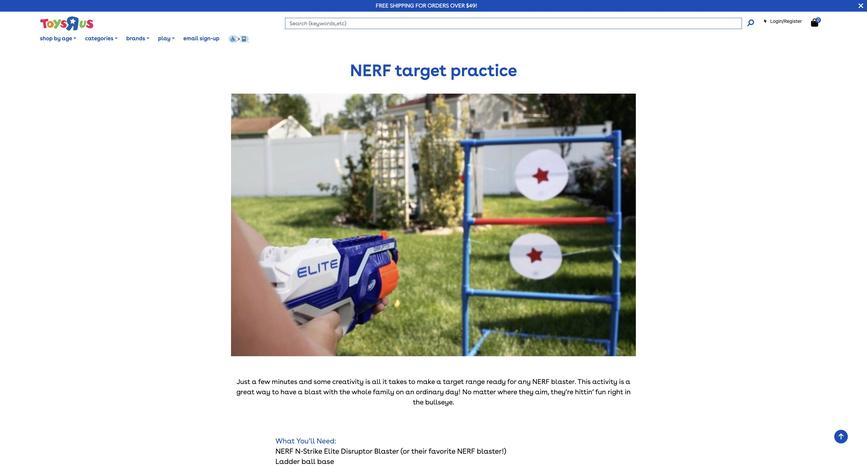 Task type: locate. For each thing, give the bounding box(es) containing it.
shipping
[[390, 2, 414, 9]]

a up in
[[626, 378, 631, 386]]

all
[[372, 378, 381, 386]]

they
[[519, 388, 534, 396]]

by
[[54, 35, 61, 42]]

no
[[463, 388, 472, 396]]

favorite
[[429, 447, 455, 456]]

ready
[[487, 378, 506, 386]]

up
[[213, 35, 220, 42]]

sign-
[[200, 35, 213, 42]]

to right way
[[272, 388, 279, 396]]

0 horizontal spatial is
[[365, 378, 370, 386]]

with
[[323, 388, 338, 396]]

and
[[299, 378, 312, 386]]

elite
[[324, 447, 339, 456]]

creativity
[[332, 378, 364, 386]]

(or
[[401, 447, 410, 456]]

make
[[417, 378, 435, 386]]

right
[[608, 388, 623, 396]]

great
[[236, 388, 254, 396]]

blaster!)
[[477, 447, 506, 456]]

is
[[365, 378, 370, 386], [619, 378, 624, 386]]

None search field
[[285, 18, 754, 29]]

0 horizontal spatial the
[[340, 388, 350, 396]]

this
[[578, 378, 591, 386]]

an
[[406, 388, 414, 396]]

is up 'right'
[[619, 378, 624, 386]]

a
[[252, 378, 257, 386], [437, 378, 441, 386], [626, 378, 631, 386], [298, 388, 303, 396]]

some
[[314, 378, 331, 386]]

1 vertical spatial target
[[443, 378, 464, 386]]

0 vertical spatial to
[[409, 378, 415, 386]]

the
[[340, 388, 350, 396], [413, 398, 424, 407]]

is left all
[[365, 378, 370, 386]]

free shipping for orders over $49! link
[[376, 2, 477, 9]]

practice
[[451, 61, 517, 80]]

base
[[317, 458, 334, 466]]

way
[[256, 388, 270, 396]]

few
[[258, 378, 270, 386]]

email sign-up
[[183, 35, 220, 42]]

0 vertical spatial target
[[395, 61, 447, 80]]

blaster
[[374, 447, 399, 456]]

toys r us image
[[40, 16, 95, 31]]

the down the an
[[413, 398, 424, 407]]

shop
[[40, 35, 53, 42]]

1 vertical spatial to
[[272, 388, 279, 396]]

play button
[[154, 30, 179, 47]]

age
[[62, 35, 72, 42]]

just a few minutes and some creativity is all it takes to make a target range ready for any nerf blaster. this activity is a great way to have a blast with the whole family on an ordinary day! no matter where they aim, they're hittin' fun right in the bullseye.
[[236, 378, 631, 407]]

ladder
[[276, 458, 300, 466]]

you'll
[[296, 437, 315, 446]]

categories button
[[81, 30, 122, 47]]

0 vertical spatial the
[[340, 388, 350, 396]]

blast
[[304, 388, 322, 396]]

to up the an
[[409, 378, 415, 386]]

a down and
[[298, 388, 303, 396]]

nerf
[[350, 61, 391, 80], [533, 378, 550, 386], [276, 447, 293, 456], [457, 447, 475, 456]]

their
[[411, 447, 427, 456]]

menu bar
[[36, 27, 867, 51]]

0 link
[[811, 17, 825, 27]]

play
[[158, 35, 171, 42]]

it
[[383, 378, 387, 386]]

they're
[[551, 388, 573, 396]]

matter
[[473, 388, 496, 396]]

categories
[[85, 35, 113, 42]]

any
[[518, 378, 531, 386]]

this icon serves as a link to download the essential accessibility assistive technology app for individuals with physical disabilities. it is featured as part of our commitment to diversity and inclusion. image
[[228, 35, 249, 43]]

1 horizontal spatial is
[[619, 378, 624, 386]]

whole
[[352, 388, 371, 396]]

1 horizontal spatial to
[[409, 378, 415, 386]]

nerf target practice image
[[231, 94, 636, 357]]

target
[[395, 61, 447, 80], [443, 378, 464, 386]]

the down creativity
[[340, 388, 350, 396]]

1 vertical spatial the
[[413, 398, 424, 407]]

ball
[[302, 458, 316, 466]]

to
[[409, 378, 415, 386], [272, 388, 279, 396]]

range
[[466, 378, 485, 386]]

nerf inside just a few minutes and some creativity is all it takes to make a target range ready for any nerf blaster. this activity is a great way to have a blast with the whole family on an ordinary day! no matter where they aim, they're hittin' fun right in the bullseye.
[[533, 378, 550, 386]]

for
[[508, 378, 516, 386]]



Task type: describe. For each thing, give the bounding box(es) containing it.
a left few
[[252, 378, 257, 386]]

login/register
[[771, 18, 802, 24]]

shopping bag image
[[811, 18, 818, 27]]

orders
[[428, 2, 449, 9]]

email
[[183, 35, 198, 42]]

n-
[[295, 447, 303, 456]]

takes
[[389, 378, 407, 386]]

close button image
[[859, 2, 864, 10]]

a right make
[[437, 378, 441, 386]]

activity
[[592, 378, 618, 386]]

blaster.
[[551, 378, 576, 386]]

hittin'
[[575, 388, 594, 396]]

2 is from the left
[[619, 378, 624, 386]]

ordinary
[[416, 388, 444, 396]]

what you'll need: nerf n-strike elite disruptor blaster (or their favorite nerf blaster!) ladder ball base
[[276, 437, 506, 466]]

disruptor
[[341, 447, 373, 456]]

strike
[[303, 447, 322, 456]]

login/register button
[[763, 18, 802, 25]]

over
[[450, 2, 465, 9]]

Enter Keyword or Item No. search field
[[285, 18, 742, 29]]

family
[[373, 388, 394, 396]]

have
[[281, 388, 296, 396]]

target inside just a few minutes and some creativity is all it takes to make a target range ready for any nerf blaster. this activity is a great way to have a blast with the whole family on an ordinary day! no matter where they aim, they're hittin' fun right in the bullseye.
[[443, 378, 464, 386]]

0
[[817, 17, 820, 22]]

1 horizontal spatial the
[[413, 398, 424, 407]]

free shipping for orders over $49!
[[376, 2, 477, 9]]

menu bar containing shop by age
[[36, 27, 867, 51]]

where
[[498, 388, 517, 396]]

shop by age
[[40, 35, 72, 42]]

aim,
[[535, 388, 549, 396]]

0 horizontal spatial to
[[272, 388, 279, 396]]

on
[[396, 388, 404, 396]]

day!
[[446, 388, 461, 396]]

1 is from the left
[[365, 378, 370, 386]]

shop by age button
[[36, 30, 81, 47]]

need:
[[317, 437, 336, 446]]

what
[[276, 437, 295, 446]]

$49!
[[466, 2, 477, 9]]

just
[[237, 378, 250, 386]]

brands button
[[122, 30, 154, 47]]

for
[[416, 2, 426, 9]]

fun
[[596, 388, 606, 396]]

bullseye.
[[425, 398, 454, 407]]

minutes
[[272, 378, 297, 386]]

email sign-up link
[[179, 30, 224, 47]]

in
[[625, 388, 631, 396]]

free
[[376, 2, 389, 9]]

brands
[[126, 35, 145, 42]]

nerf target practice
[[350, 61, 517, 80]]



Task type: vqa. For each thing, say whether or not it's contained in the screenshot.
4.0 on the top of the page
no



